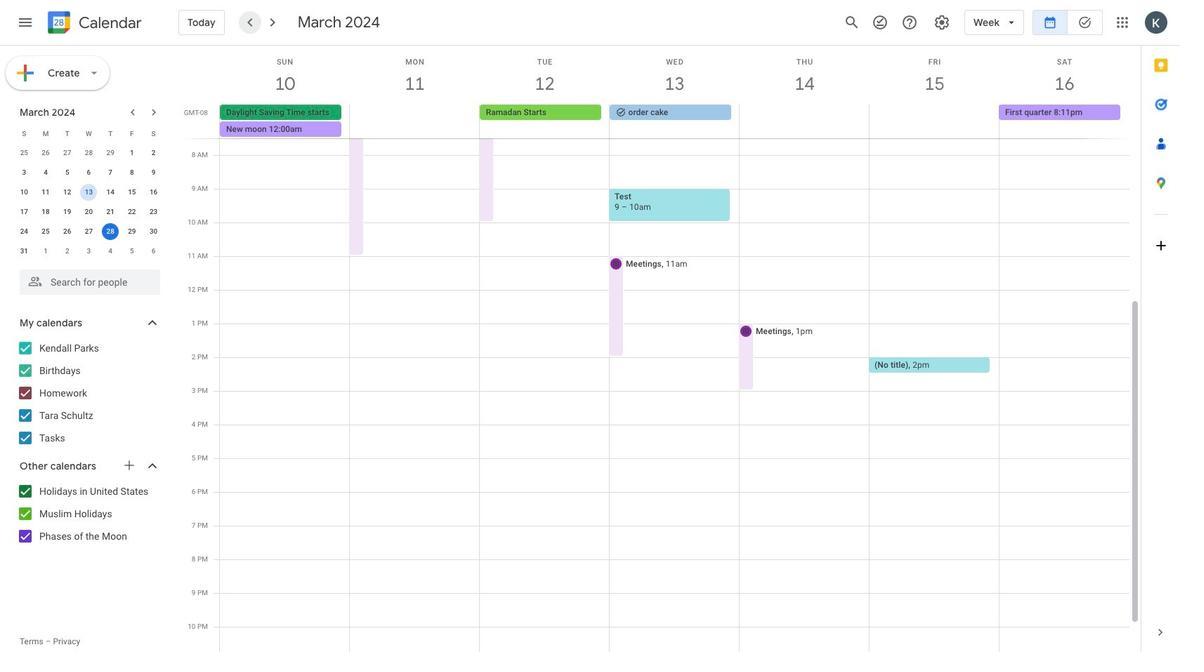 Task type: locate. For each thing, give the bounding box(es) containing it.
12 element
[[59, 184, 76, 201]]

16 element
[[145, 184, 162, 201]]

february 25 element
[[16, 145, 33, 162]]

row
[[214, 105, 1141, 138], [13, 124, 164, 143], [13, 143, 164, 163], [13, 163, 164, 183], [13, 183, 164, 202], [13, 202, 164, 222], [13, 222, 164, 242], [13, 242, 164, 261]]

10 element
[[16, 184, 33, 201]]

9 element
[[145, 164, 162, 181]]

settings menu image
[[934, 14, 951, 31]]

february 27 element
[[59, 145, 76, 162]]

add other calendars image
[[122, 459, 136, 473]]

11 element
[[37, 184, 54, 201]]

tab list
[[1142, 46, 1181, 614]]

1 element
[[124, 145, 140, 162]]

april 5 element
[[124, 243, 140, 260]]

4 element
[[37, 164, 54, 181]]

grid
[[180, 46, 1141, 653]]

row group
[[13, 143, 164, 261]]

22 element
[[124, 204, 140, 221]]

None search field
[[0, 264, 174, 295]]

Search for people text field
[[28, 270, 152, 295]]

28, today element
[[102, 223, 119, 240]]

8 element
[[124, 164, 140, 181]]

heading
[[76, 14, 142, 31]]

14 element
[[102, 184, 119, 201]]

25 element
[[37, 223, 54, 240]]

my calendars list
[[3, 337, 174, 450]]

6 element
[[80, 164, 97, 181]]

cell
[[220, 105, 350, 138], [350, 105, 480, 138], [740, 105, 870, 138], [870, 105, 999, 138], [78, 183, 100, 202], [100, 222, 121, 242]]

march 2024 grid
[[13, 124, 164, 261]]

31 element
[[16, 243, 33, 260]]

7 element
[[102, 164, 119, 181]]

2 element
[[145, 145, 162, 162]]



Task type: vqa. For each thing, say whether or not it's contained in the screenshot.
7 Element
yes



Task type: describe. For each thing, give the bounding box(es) containing it.
23 element
[[145, 204, 162, 221]]

heading inside calendar element
[[76, 14, 142, 31]]

21 element
[[102, 204, 119, 221]]

april 1 element
[[37, 243, 54, 260]]

calendar element
[[45, 8, 142, 39]]

february 29 element
[[102, 145, 119, 162]]

april 2 element
[[59, 243, 76, 260]]

24 element
[[16, 223, 33, 240]]

3 element
[[16, 164, 33, 181]]

5 element
[[59, 164, 76, 181]]

february 28 element
[[80, 145, 97, 162]]

30 element
[[145, 223, 162, 240]]

april 6 element
[[145, 243, 162, 260]]

other calendars list
[[3, 481, 174, 548]]

april 4 element
[[102, 243, 119, 260]]

27 element
[[80, 223, 97, 240]]

15 element
[[124, 184, 140, 201]]

26 element
[[59, 223, 76, 240]]

april 3 element
[[80, 243, 97, 260]]

29 element
[[124, 223, 140, 240]]

17 element
[[16, 204, 33, 221]]

19 element
[[59, 204, 76, 221]]

13 element
[[80, 184, 97, 201]]

18 element
[[37, 204, 54, 221]]

main drawer image
[[17, 14, 34, 31]]

february 26 element
[[37, 145, 54, 162]]

20 element
[[80, 204, 97, 221]]



